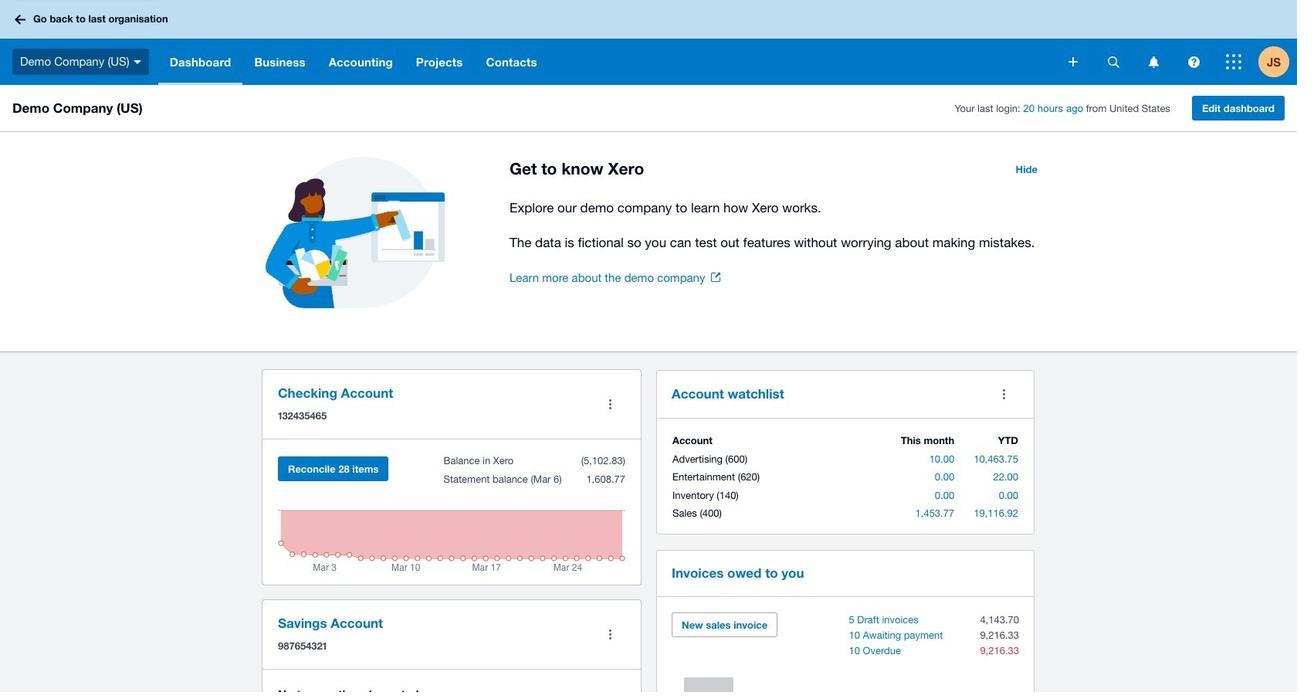 Task type: describe. For each thing, give the bounding box(es) containing it.
2 horizontal spatial svg image
[[1227, 54, 1242, 70]]

1 manage menu toggle image from the top
[[595, 389, 626, 420]]

intro banner body element
[[510, 197, 1048, 253]]

2 manage menu toggle image from the top
[[595, 619, 626, 650]]



Task type: locate. For each thing, give the bounding box(es) containing it.
manage menu toggle image
[[595, 389, 626, 420], [595, 619, 626, 650]]

1 vertical spatial manage menu toggle image
[[595, 619, 626, 650]]

svg image
[[15, 14, 25, 24], [1108, 56, 1120, 68], [1189, 56, 1200, 68], [133, 60, 141, 64]]

accounts watchlist options image
[[989, 379, 1020, 409]]

svg image
[[1227, 54, 1242, 70], [1149, 56, 1159, 68], [1069, 57, 1078, 66]]

0 horizontal spatial svg image
[[1069, 57, 1078, 66]]

0 vertical spatial manage menu toggle image
[[595, 389, 626, 420]]

1 horizontal spatial svg image
[[1149, 56, 1159, 68]]

banner
[[0, 0, 1298, 85]]



Task type: vqa. For each thing, say whether or not it's contained in the screenshot.
Intro Banner body element
yes



